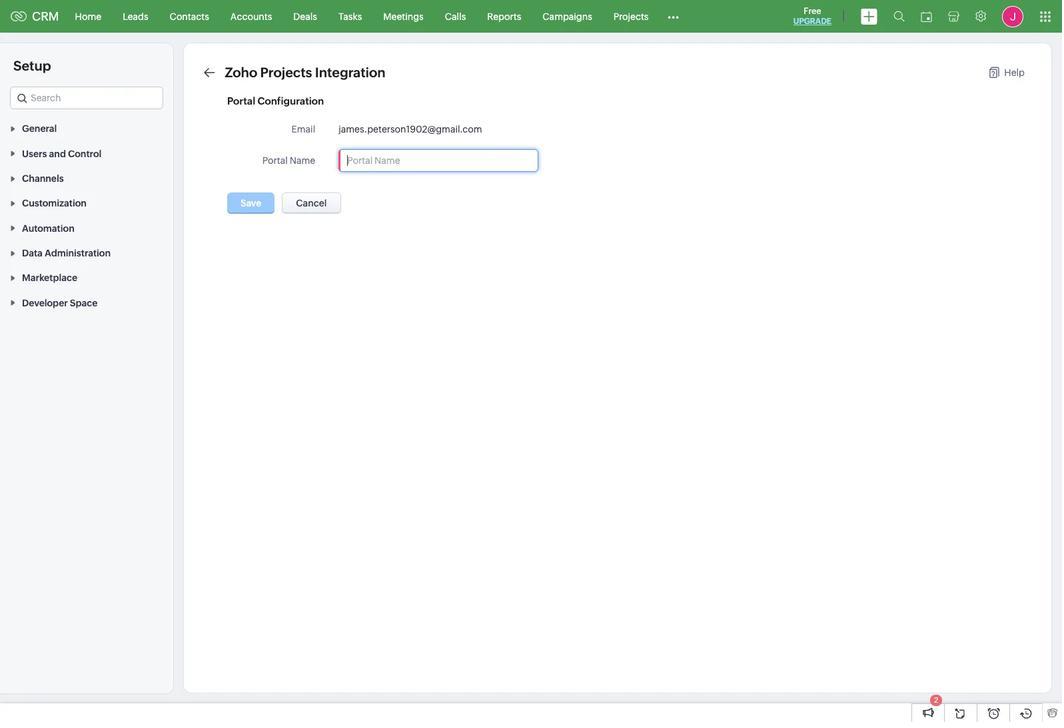 Task type: describe. For each thing, give the bounding box(es) containing it.
channels button
[[0, 166, 173, 191]]

tasks
[[338, 11, 362, 22]]

deals
[[293, 11, 317, 22]]

upgrade
[[794, 17, 832, 26]]

general button
[[0, 116, 173, 141]]

general
[[22, 124, 57, 134]]

marketplace
[[22, 273, 77, 284]]

users and control button
[[0, 141, 173, 166]]

calls link
[[434, 0, 477, 32]]

campaigns
[[543, 11, 592, 22]]

tasks link
[[328, 0, 373, 32]]

reports
[[487, 11, 521, 22]]

data administration button
[[0, 240, 173, 265]]

free
[[804, 6, 821, 16]]

leads
[[123, 11, 148, 22]]

meetings
[[383, 11, 424, 22]]

crm link
[[11, 9, 59, 23]]

automation button
[[0, 216, 173, 240]]

Portal Name text field
[[339, 150, 538, 171]]

portal for portal name
[[262, 155, 288, 166]]

portal for portal configuration
[[227, 95, 255, 107]]

configuration
[[258, 95, 324, 107]]

campaigns link
[[532, 0, 603, 32]]

zoho
[[225, 65, 257, 80]]

customization
[[22, 198, 87, 209]]

contacts
[[170, 11, 209, 22]]

integration
[[315, 65, 386, 80]]

control
[[68, 148, 101, 159]]

james.peterson1902@gmail.com
[[339, 124, 482, 135]]

data
[[22, 248, 43, 259]]

marketplace button
[[0, 265, 173, 290]]



Task type: vqa. For each thing, say whether or not it's contained in the screenshot.
Birth to the bottom
no



Task type: locate. For each thing, give the bounding box(es) containing it.
zoho projects integration
[[225, 65, 386, 80]]

calls
[[445, 11, 466, 22]]

calendar image
[[921, 11, 932, 22]]

portal
[[227, 95, 255, 107], [262, 155, 288, 166]]

customization button
[[0, 191, 173, 216]]

portal configuration
[[227, 95, 324, 107]]

administration
[[45, 248, 111, 259]]

accounts
[[230, 11, 272, 22]]

users
[[22, 148, 47, 159]]

home
[[75, 11, 101, 22]]

create menu element
[[853, 0, 886, 32]]

projects inside the projects link
[[614, 11, 649, 22]]

developer
[[22, 298, 68, 308]]

leads link
[[112, 0, 159, 32]]

space
[[70, 298, 98, 308]]

profile image
[[1002, 6, 1024, 27]]

search element
[[886, 0, 913, 33]]

users and control
[[22, 148, 101, 159]]

email
[[292, 124, 315, 135]]

Other Modules field
[[659, 6, 688, 27]]

0 horizontal spatial portal
[[227, 95, 255, 107]]

Search text field
[[11, 87, 163, 109]]

channels
[[22, 173, 64, 184]]

data administration
[[22, 248, 111, 259]]

help
[[1005, 67, 1025, 78]]

portal name
[[262, 155, 315, 166]]

create menu image
[[861, 8, 878, 24]]

developer space
[[22, 298, 98, 308]]

free upgrade
[[794, 6, 832, 26]]

0 horizontal spatial projects
[[260, 65, 312, 80]]

0 vertical spatial portal
[[227, 95, 255, 107]]

search image
[[894, 11, 905, 22]]

deals link
[[283, 0, 328, 32]]

meetings link
[[373, 0, 434, 32]]

1 horizontal spatial projects
[[614, 11, 649, 22]]

contacts link
[[159, 0, 220, 32]]

projects link
[[603, 0, 659, 32]]

cancel button
[[282, 193, 341, 214]]

setup
[[13, 58, 51, 73]]

crm
[[32, 9, 59, 23]]

profile element
[[994, 0, 1032, 32]]

and
[[49, 148, 66, 159]]

accounts link
[[220, 0, 283, 32]]

projects
[[614, 11, 649, 22], [260, 65, 312, 80]]

projects up configuration
[[260, 65, 312, 80]]

home link
[[64, 0, 112, 32]]

cancel
[[296, 198, 327, 209]]

projects left other modules field
[[614, 11, 649, 22]]

None field
[[10, 87, 163, 109]]

developer space button
[[0, 290, 173, 315]]

name
[[290, 155, 315, 166]]

0 vertical spatial projects
[[614, 11, 649, 22]]

1 vertical spatial portal
[[262, 155, 288, 166]]

reports link
[[477, 0, 532, 32]]

2
[[934, 696, 938, 704]]

automation
[[22, 223, 74, 234]]

portal left name
[[262, 155, 288, 166]]

1 horizontal spatial portal
[[262, 155, 288, 166]]

portal down zoho
[[227, 95, 255, 107]]

1 vertical spatial projects
[[260, 65, 312, 80]]



